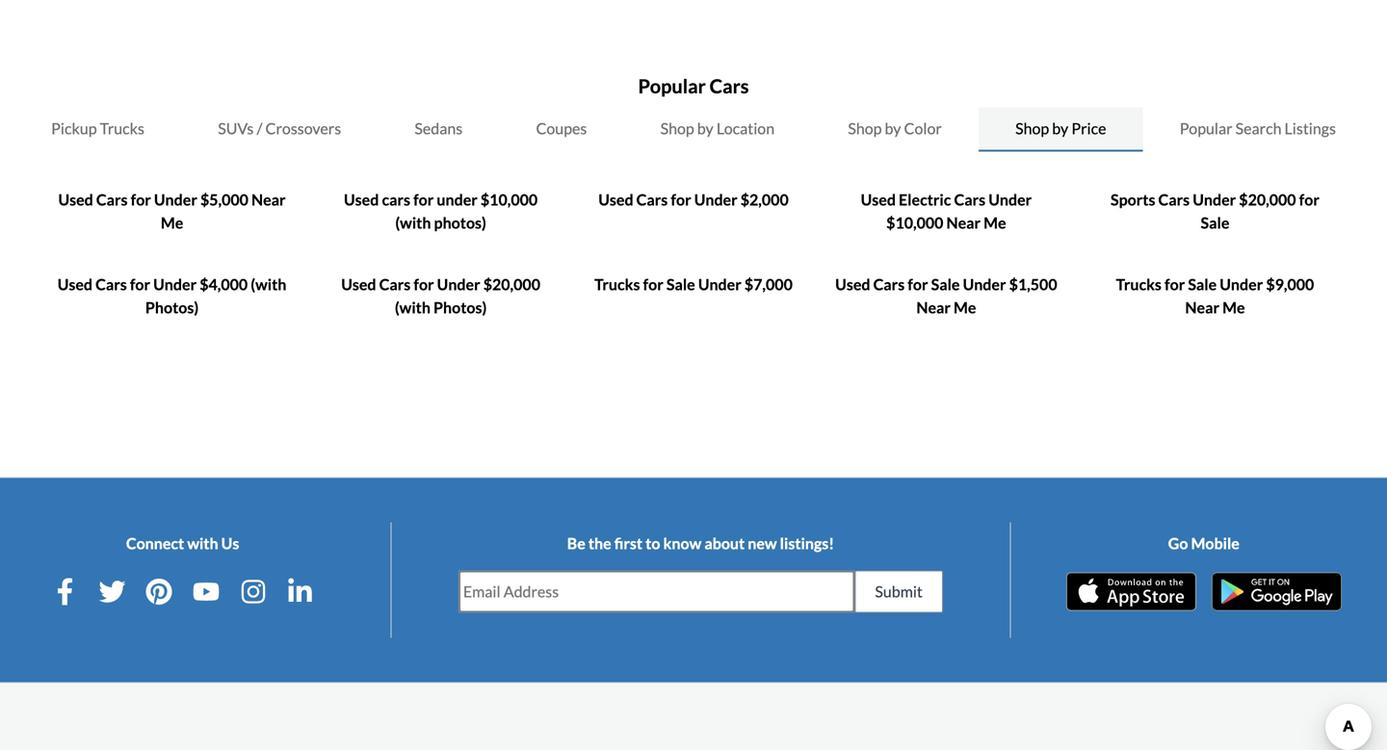Task type: locate. For each thing, give the bounding box(es) containing it.
trucks for trucks for sale under $9,000 near me
[[1117, 275, 1162, 294]]

for inside sports cars under $20,000 for sale
[[1300, 190, 1320, 209]]

popular up 'shop by location'
[[638, 75, 706, 98]]

$10,000
[[481, 190, 538, 209], [887, 213, 944, 232]]

used cars for sale under $1,500 near me
[[836, 275, 1058, 317]]

connect
[[126, 534, 184, 553]]

1 horizontal spatial popular
[[1180, 119, 1233, 138]]

for down listings
[[1300, 190, 1320, 209]]

(with for $4,000
[[251, 275, 287, 294]]

sale down sports cars under $20,000 for sale link
[[1189, 275, 1217, 294]]

under left $9,000 in the right of the page
[[1220, 275, 1264, 294]]

2 shop from the left
[[848, 119, 882, 138]]

near inside trucks for sale under $9,000 near me
[[1186, 298, 1220, 317]]

suvs
[[218, 119, 254, 138]]

1 horizontal spatial shop
[[848, 119, 882, 138]]

sale
[[1201, 213, 1230, 232], [667, 275, 696, 294], [932, 275, 960, 294], [1189, 275, 1217, 294]]

twitter image
[[99, 579, 126, 606]]

electric
[[899, 190, 952, 209]]

for down sports cars under $20,000 for sale link
[[1165, 275, 1186, 294]]

Email Address email field
[[460, 572, 854, 612]]

under down photos)
[[437, 275, 481, 294]]

for down used electric cars under $10,000 near me on the right of page
[[908, 275, 929, 294]]

cars for popular cars
[[710, 75, 749, 98]]

cars for used cars for under $5,000 near me
[[96, 190, 128, 209]]

cars for used cars for under $4,000 (with photos)
[[96, 275, 127, 294]]

cars for sports cars under $20,000 for sale
[[1159, 190, 1190, 209]]

shop
[[661, 119, 695, 138], [848, 119, 882, 138], [1016, 119, 1050, 138]]

1 horizontal spatial trucks
[[595, 275, 640, 294]]

suvs / crossovers
[[218, 119, 341, 138]]

for for used cars for sale under $1,500 near me
[[908, 275, 929, 294]]

under right electric
[[989, 190, 1032, 209]]

(with inside used cars for under $4,000 (with photos)
[[251, 275, 287, 294]]

$9,000
[[1267, 275, 1315, 294]]

cars down pickup trucks in the top left of the page
[[96, 190, 128, 209]]

under left $1,500
[[963, 275, 1007, 294]]

0 horizontal spatial shop
[[661, 119, 695, 138]]

trucks for sale under $7,000 link
[[595, 275, 793, 294]]

1 vertical spatial popular
[[1180, 119, 1233, 138]]

photos) for $20,000
[[434, 298, 487, 317]]

under inside sports cars under $20,000 for sale
[[1193, 190, 1237, 209]]

1 horizontal spatial photos)
[[434, 298, 487, 317]]

1 horizontal spatial $10,000
[[887, 213, 944, 232]]

by left price
[[1053, 119, 1069, 138]]

2 horizontal spatial trucks
[[1117, 275, 1162, 294]]

under inside used cars for under $4,000 (with photos)
[[153, 275, 197, 294]]

used for used cars for sale under $1,500 near me
[[836, 275, 871, 294]]

sale down used electric cars under $10,000 near me on the right of page
[[932, 275, 960, 294]]

for inside trucks for sale under $9,000 near me
[[1165, 275, 1186, 294]]

me inside used electric cars under $10,000 near me
[[984, 213, 1007, 232]]

1 by from the left
[[698, 119, 714, 138]]

popular for popular search listings
[[1180, 119, 1233, 138]]

cars inside used electric cars under $10,000 near me
[[955, 190, 986, 209]]

by left color
[[885, 119, 902, 138]]

cars down cars at the top left of page
[[379, 275, 411, 294]]

(with for $20,000
[[395, 298, 431, 317]]

for right cars at the top left of page
[[414, 190, 434, 209]]

$20,000
[[1240, 190, 1297, 209], [484, 275, 541, 294]]

photos)
[[145, 298, 199, 317], [434, 298, 487, 317]]

used inside the 'used cars for under $20,000 (with photos)'
[[341, 275, 376, 294]]

used inside used cars for under $10,000 (with photos)
[[344, 190, 379, 209]]

by left location
[[698, 119, 714, 138]]

under inside used electric cars under $10,000 near me
[[989, 190, 1032, 209]]

with
[[187, 534, 218, 553]]

go
[[1169, 534, 1189, 553]]

cars for used cars for sale under $1,500 near me
[[874, 275, 905, 294]]

cars right electric
[[955, 190, 986, 209]]

for down photos)
[[414, 275, 434, 294]]

get it on google play image
[[1212, 573, 1342, 611]]

by for location
[[698, 119, 714, 138]]

under
[[437, 190, 478, 209]]

under left $4,000
[[153, 275, 197, 294]]

color
[[905, 119, 942, 138]]

submit button
[[855, 571, 943, 613]]

$10,000 for used cars for under $10,000 (with photos)
[[481, 190, 538, 209]]

for inside used cars for under $5,000 near me
[[131, 190, 151, 209]]

2 photos) from the left
[[434, 298, 487, 317]]

for down 'shop by location'
[[671, 190, 692, 209]]

1 vertical spatial $20,000
[[484, 275, 541, 294]]

1 horizontal spatial $20,000
[[1240, 190, 1297, 209]]

used inside used electric cars under $10,000 near me
[[861, 190, 896, 209]]

new
[[748, 534, 777, 553]]

under for used cars for under $2,000
[[695, 190, 738, 209]]

used for used cars for under $2,000
[[599, 190, 634, 209]]

me inside used cars for under $5,000 near me
[[161, 213, 183, 232]]

trucks
[[100, 119, 145, 138], [595, 275, 640, 294], [1117, 275, 1162, 294]]

for down used cars for under $2,000
[[643, 275, 664, 294]]

$1,500
[[1010, 275, 1058, 294]]

location
[[717, 119, 775, 138]]

popular
[[638, 75, 706, 98], [1180, 119, 1233, 138]]

cars inside the 'used cars for under $20,000 (with photos)'
[[379, 275, 411, 294]]

sale inside trucks for sale under $9,000 near me
[[1189, 275, 1217, 294]]

for inside the 'used cars for under $20,000 (with photos)'
[[414, 275, 434, 294]]

cars inside used cars for under $4,000 (with photos)
[[96, 275, 127, 294]]

near
[[252, 190, 286, 209], [947, 213, 981, 232], [917, 298, 951, 317], [1186, 298, 1220, 317]]

near for used electric cars under $10,000 near me
[[947, 213, 981, 232]]

for inside used cars for under $10,000 (with photos)
[[414, 190, 434, 209]]

download on the app store image
[[1067, 573, 1197, 611]]

pickup trucks
[[51, 119, 145, 138]]

$10,000 right under
[[481, 190, 538, 209]]

cars inside sports cars under $20,000 for sale
[[1159, 190, 1190, 209]]

2 horizontal spatial by
[[1053, 119, 1069, 138]]

for for used cars for under $20,000 (with photos)
[[414, 275, 434, 294]]

cars up trucks for sale under $7,000 link
[[637, 190, 668, 209]]

shop down popular cars at the top of page
[[661, 119, 695, 138]]

$20,000 down search
[[1240, 190, 1297, 209]]

1 horizontal spatial by
[[885, 119, 902, 138]]

used cars for under $4,000 (with photos) link
[[58, 275, 287, 317]]

shop by location
[[661, 119, 775, 138]]

0 horizontal spatial photos)
[[145, 298, 199, 317]]

by
[[698, 119, 714, 138], [885, 119, 902, 138], [1053, 119, 1069, 138]]

shop left price
[[1016, 119, 1050, 138]]

3 by from the left
[[1053, 119, 1069, 138]]

photos) inside the 'used cars for under $20,000 (with photos)'
[[434, 298, 487, 317]]

under inside used cars for sale under $1,500 near me
[[963, 275, 1007, 294]]

under left $7,000
[[699, 275, 742, 294]]

(with inside the 'used cars for under $20,000 (with photos)'
[[395, 298, 431, 317]]

under
[[154, 190, 197, 209], [695, 190, 738, 209], [989, 190, 1032, 209], [1193, 190, 1237, 209], [153, 275, 197, 294], [437, 275, 481, 294], [699, 275, 742, 294], [963, 275, 1007, 294], [1220, 275, 1264, 294]]

under inside the 'used cars for under $20,000 (with photos)'
[[437, 275, 481, 294]]

$5,000
[[200, 190, 249, 209]]

near inside used cars for under $5,000 near me
[[252, 190, 286, 209]]

near inside used electric cars under $10,000 near me
[[947, 213, 981, 232]]

0 vertical spatial $10,000
[[481, 190, 538, 209]]

by for price
[[1053, 119, 1069, 138]]

for for used cars for under $5,000 near me
[[131, 190, 151, 209]]

0 vertical spatial (with
[[395, 213, 431, 232]]

1 photos) from the left
[[145, 298, 199, 317]]

for for used cars for under $2,000
[[671, 190, 692, 209]]

cars for used cars for under $2,000
[[637, 190, 668, 209]]

photos)
[[434, 213, 487, 232]]

used
[[58, 190, 93, 209], [344, 190, 379, 209], [599, 190, 634, 209], [861, 190, 896, 209], [58, 275, 93, 294], [341, 275, 376, 294], [836, 275, 871, 294]]

used inside used cars for sale under $1,500 near me
[[836, 275, 871, 294]]

for inside used cars for under $4,000 (with photos)
[[130, 275, 150, 294]]

for down the used cars for under $5,000 near me link
[[130, 275, 150, 294]]

0 horizontal spatial $10,000
[[481, 190, 538, 209]]

used inside used cars for under $5,000 near me
[[58, 190, 93, 209]]

cars up 'shop by location'
[[710, 75, 749, 98]]

1 shop from the left
[[661, 119, 695, 138]]

photos) inside used cars for under $4,000 (with photos)
[[145, 298, 199, 317]]

cars down the used cars for under $5,000 near me link
[[96, 275, 127, 294]]

sedans
[[415, 119, 463, 138]]

(with inside used cars for under $10,000 (with photos)
[[395, 213, 431, 232]]

0 horizontal spatial popular
[[638, 75, 706, 98]]

cars down electric
[[874, 275, 905, 294]]

submit
[[875, 583, 923, 601]]

sale up trucks for sale under $9,000 near me link
[[1201, 213, 1230, 232]]

used inside used cars for under $4,000 (with photos)
[[58, 275, 93, 294]]

cars inside used cars for sale under $1,500 near me
[[874, 275, 905, 294]]

2 by from the left
[[885, 119, 902, 138]]

2 vertical spatial (with
[[395, 298, 431, 317]]

popular for popular cars
[[638, 75, 706, 98]]

sale inside sports cars under $20,000 for sale
[[1201, 213, 1230, 232]]

to
[[646, 534, 661, 553]]

under right sports at top right
[[1193, 190, 1237, 209]]

2 horizontal spatial shop
[[1016, 119, 1050, 138]]

cars
[[710, 75, 749, 98], [96, 190, 128, 209], [637, 190, 668, 209], [955, 190, 986, 209], [1159, 190, 1190, 209], [96, 275, 127, 294], [379, 275, 411, 294], [874, 275, 905, 294]]

$10,000 inside used cars for under $10,000 (with photos)
[[481, 190, 538, 209]]

used electric cars under $10,000 near me
[[861, 190, 1032, 232]]

popular left search
[[1180, 119, 1233, 138]]

me inside trucks for sale under $9,000 near me
[[1223, 298, 1246, 317]]

0 vertical spatial popular
[[638, 75, 706, 98]]

used for used cars for under $5,000 near me
[[58, 190, 93, 209]]

under for trucks for sale under $7,000
[[699, 275, 742, 294]]

$20,000 down photos)
[[484, 275, 541, 294]]

cars inside used cars for under $5,000 near me
[[96, 190, 128, 209]]

shop for shop by price
[[1016, 119, 1050, 138]]

$10,000 down electric
[[887, 213, 944, 232]]

0 vertical spatial $20,000
[[1240, 190, 1297, 209]]

1 vertical spatial $10,000
[[887, 213, 944, 232]]

trucks inside trucks for sale under $9,000 near me
[[1117, 275, 1162, 294]]

under inside trucks for sale under $9,000 near me
[[1220, 275, 1264, 294]]

for down pickup trucks in the top left of the page
[[131, 190, 151, 209]]

under left $5,000
[[154, 190, 197, 209]]

for
[[131, 190, 151, 209], [414, 190, 434, 209], [671, 190, 692, 209], [1300, 190, 1320, 209], [130, 275, 150, 294], [414, 275, 434, 294], [643, 275, 664, 294], [908, 275, 929, 294], [1165, 275, 1186, 294]]

0 horizontal spatial by
[[698, 119, 714, 138]]

photos) for $4,000
[[145, 298, 199, 317]]

sports cars under $20,000 for sale
[[1111, 190, 1320, 232]]

(with
[[395, 213, 431, 232], [251, 275, 287, 294], [395, 298, 431, 317]]

3 shop from the left
[[1016, 119, 1050, 138]]

used cars for under $5,000 near me
[[58, 190, 286, 232]]

sports cars under $20,000 for sale link
[[1111, 190, 1320, 232]]

near inside used cars for sale under $1,500 near me
[[917, 298, 951, 317]]

$10,000 inside used electric cars under $10,000 near me
[[887, 213, 944, 232]]

cars right sports at top right
[[1159, 190, 1190, 209]]

shop left color
[[848, 119, 882, 138]]

0 horizontal spatial $20,000
[[484, 275, 541, 294]]

under inside used cars for under $5,000 near me
[[154, 190, 197, 209]]

under left "$2,000"
[[695, 190, 738, 209]]

me
[[161, 213, 183, 232], [984, 213, 1007, 232], [954, 298, 977, 317], [1223, 298, 1246, 317]]

used for used cars for under $4,000 (with photos)
[[58, 275, 93, 294]]

for inside used cars for sale under $1,500 near me
[[908, 275, 929, 294]]

1 vertical spatial (with
[[251, 275, 287, 294]]



Task type: vqa. For each thing, say whether or not it's contained in the screenshot.
2019 Ford Ranger Test Drive Review Safetyimage
no



Task type: describe. For each thing, give the bounding box(es) containing it.
me for used electric cars under $10,000 near me
[[984, 213, 1007, 232]]

us
[[221, 534, 239, 553]]

used cars for sale under $1,500 near me link
[[836, 275, 1058, 317]]

popular search listings
[[1180, 119, 1337, 138]]

near for trucks for sale under $9,000 near me
[[1186, 298, 1220, 317]]

used cars for under $2,000
[[599, 190, 789, 209]]

trucks for trucks for sale under $7,000
[[595, 275, 640, 294]]

used electric cars under $10,000 near me link
[[861, 190, 1032, 232]]

trucks for sale under $9,000 near me
[[1117, 275, 1315, 317]]

the
[[589, 534, 612, 553]]

sports
[[1111, 190, 1156, 209]]

connect with us
[[126, 534, 239, 553]]

used cars for under $5,000 near me link
[[58, 190, 286, 232]]

(with for $10,000
[[395, 213, 431, 232]]

near for used cars for under $5,000 near me
[[252, 190, 286, 209]]

$2,000
[[741, 190, 789, 209]]

for for used cars for under $4,000 (with photos)
[[130, 275, 150, 294]]

me for trucks for sale under $9,000 near me
[[1223, 298, 1246, 317]]

$4,000
[[200, 275, 248, 294]]

/
[[257, 119, 263, 138]]

shop by color
[[848, 119, 942, 138]]

sale down the used cars for under $2,000 link
[[667, 275, 696, 294]]

facebook image
[[52, 579, 79, 606]]

for for used cars for under $10,000 (with photos)
[[414, 190, 434, 209]]

under for used cars for under $20,000 (with photos)
[[437, 275, 481, 294]]

used for used electric cars under $10,000 near me
[[861, 190, 896, 209]]

$10,000 for used electric cars under $10,000 near me
[[887, 213, 944, 232]]

youtube image
[[193, 579, 220, 606]]

used cars for under $10,000 (with photos) link
[[344, 190, 538, 232]]

used for used cars for under $10,000 (with photos)
[[344, 190, 379, 209]]

go mobile
[[1169, 534, 1240, 553]]

me inside used cars for sale under $1,500 near me
[[954, 298, 977, 317]]

cars
[[382, 190, 411, 209]]

pickup
[[51, 119, 97, 138]]

know
[[664, 534, 702, 553]]

sale inside used cars for sale under $1,500 near me
[[932, 275, 960, 294]]

used cars for under $4,000 (with photos)
[[58, 275, 287, 317]]

shop by price
[[1016, 119, 1107, 138]]

0 horizontal spatial trucks
[[100, 119, 145, 138]]

popular cars
[[638, 75, 749, 98]]

used cars for under $10,000 (with photos)
[[344, 190, 538, 232]]

search
[[1236, 119, 1282, 138]]

mobile
[[1192, 534, 1240, 553]]

$20,000 inside the 'used cars for under $20,000 (with photos)'
[[484, 275, 541, 294]]

listings
[[1285, 119, 1337, 138]]

instagram image
[[240, 579, 267, 606]]

used cars for under $20,000 (with photos)
[[341, 275, 541, 317]]

used cars for under $20,000 (with photos) link
[[341, 275, 541, 317]]

by for color
[[885, 119, 902, 138]]

crossovers
[[266, 119, 341, 138]]

be
[[567, 534, 586, 553]]

shop for shop by color
[[848, 119, 882, 138]]

about
[[705, 534, 745, 553]]

trucks for sale under $7,000
[[595, 275, 793, 294]]

used for used cars for under $20,000 (with photos)
[[341, 275, 376, 294]]

under for trucks for sale under $9,000 near me
[[1220, 275, 1264, 294]]

linkedin image
[[287, 579, 314, 606]]

listings!
[[780, 534, 835, 553]]

$20,000 inside sports cars under $20,000 for sale
[[1240, 190, 1297, 209]]

first
[[615, 534, 643, 553]]

trucks for sale under $9,000 near me link
[[1117, 275, 1315, 317]]

price
[[1072, 119, 1107, 138]]

used cars for under $2,000 link
[[599, 190, 789, 209]]

under for used cars for under $4,000 (with photos)
[[153, 275, 197, 294]]

under for used electric cars under $10,000 near me
[[989, 190, 1032, 209]]

pinterest image
[[146, 579, 173, 606]]

coupes
[[536, 119, 587, 138]]

me for used cars for under $5,000 near me
[[161, 213, 183, 232]]

under for used cars for under $5,000 near me
[[154, 190, 197, 209]]

$7,000
[[745, 275, 793, 294]]

cars for used cars for under $20,000 (with photos)
[[379, 275, 411, 294]]

shop for shop by location
[[661, 119, 695, 138]]

be the first to know about new listings!
[[567, 534, 835, 553]]



